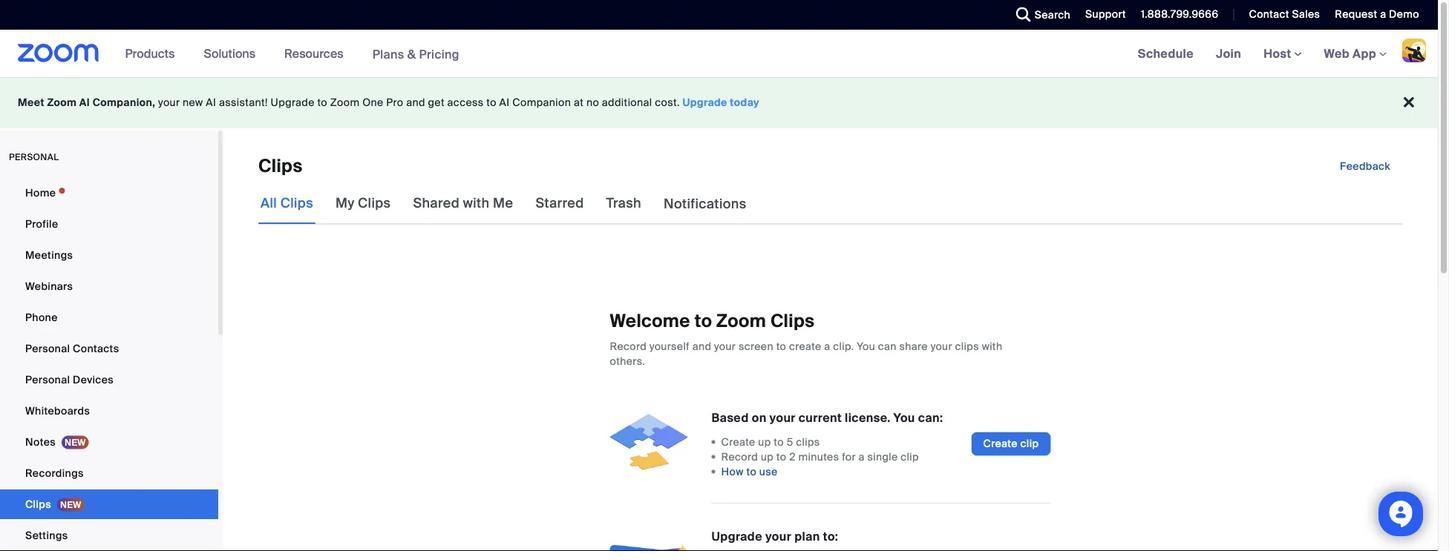 Task type: vqa. For each thing, say whether or not it's contained in the screenshot.
with to the top
yes



Task type: describe. For each thing, give the bounding box(es) containing it.
clip inside button
[[1021, 437, 1039, 451]]

search button
[[1005, 0, 1074, 30]]

products
[[125, 46, 175, 61]]

create for create clip
[[983, 437, 1018, 451]]

one
[[362, 96, 384, 110]]

my
[[336, 195, 355, 212]]

license.
[[845, 410, 891, 426]]

clips up all clips
[[258, 155, 303, 178]]

pricing
[[419, 46, 460, 62]]

upgrade down how
[[712, 529, 762, 545]]

yourself
[[650, 340, 690, 354]]

assistant!
[[219, 96, 268, 110]]

zoom inside welcome to zoom clips record yourself and your screen to create a clip. you can share your clips with others.
[[717, 310, 766, 333]]

and inside 'meet zoom ai companion,' footer
[[406, 96, 425, 110]]

webinars link
[[0, 272, 218, 301]]

sales
[[1292, 7, 1320, 21]]

2
[[789, 450, 796, 464]]

to right 'welcome'
[[695, 310, 712, 333]]

personal contacts link
[[0, 334, 218, 364]]

single
[[868, 450, 898, 464]]

phone link
[[0, 303, 218, 333]]

whiteboards
[[25, 404, 90, 418]]

products button
[[125, 30, 181, 77]]

at
[[574, 96, 584, 110]]

welcome to zoom clips record yourself and your screen to create a clip. you can share your clips with others.
[[610, 310, 1003, 368]]

1 vertical spatial record
[[721, 450, 758, 464]]

upgrade right cost.
[[683, 96, 727, 110]]

profile link
[[0, 209, 218, 239]]

0 horizontal spatial clip
[[901, 450, 919, 464]]

a inside welcome to zoom clips record yourself and your screen to create a clip. you can share your clips with others.
[[824, 340, 831, 354]]

companion
[[512, 96, 571, 110]]

contacts
[[73, 342, 119, 356]]

with inside welcome to zoom clips record yourself and your screen to create a clip. you can share your clips with others.
[[982, 340, 1003, 354]]

personal devices link
[[0, 365, 218, 395]]

phone
[[25, 311, 58, 324]]

to right access
[[487, 96, 497, 110]]

starred
[[536, 195, 584, 212]]

profile picture image
[[1403, 39, 1426, 62]]

screen
[[739, 340, 774, 354]]

2 ai from the left
[[206, 96, 216, 110]]

can
[[878, 340, 897, 354]]

contact sales
[[1249, 7, 1320, 21]]

1 horizontal spatial a
[[859, 450, 865, 464]]

create for create up to 5 clips
[[721, 436, 756, 449]]

clips inside welcome to zoom clips record yourself and your screen to create a clip. you can share your clips with others.
[[771, 310, 815, 333]]

meet
[[18, 96, 44, 110]]

personal for personal contacts
[[25, 342, 70, 356]]

create clip
[[983, 437, 1039, 451]]

host button
[[1264, 46, 1302, 61]]

clip.
[[833, 340, 854, 354]]

plans & pricing
[[372, 46, 460, 62]]

to left create at right bottom
[[776, 340, 786, 354]]

create clip button
[[972, 433, 1051, 456]]

3 ai from the left
[[499, 96, 510, 110]]

trash tab
[[604, 183, 644, 224]]

get
[[428, 96, 445, 110]]

webinars
[[25, 280, 73, 293]]

upgrade down 'product information' "navigation"
[[271, 96, 315, 110]]

clips inside tab
[[280, 195, 313, 212]]

notes link
[[0, 428, 218, 457]]

up for create
[[758, 436, 771, 449]]

schedule link
[[1127, 30, 1205, 77]]

on
[[752, 410, 767, 426]]

trash
[[606, 195, 641, 212]]

0 horizontal spatial zoom
[[47, 96, 77, 110]]

meet zoom ai companion, your new ai assistant! upgrade to zoom one pro and get access to ai companion at no additional cost. upgrade today
[[18, 96, 760, 110]]

feedback button
[[1328, 154, 1403, 178]]

meetings
[[25, 248, 73, 262]]

app
[[1353, 46, 1377, 61]]

shared
[[413, 195, 460, 212]]

request
[[1335, 7, 1378, 21]]

solutions button
[[204, 30, 262, 77]]

how to use button
[[721, 465, 778, 480]]

settings
[[25, 529, 68, 543]]

record inside welcome to zoom clips record yourself and your screen to create a clip. you can share your clips with others.
[[610, 340, 647, 354]]

companion,
[[93, 96, 155, 110]]

profile
[[25, 217, 58, 231]]

to left the 2
[[777, 450, 787, 464]]

share
[[900, 340, 928, 354]]

resources button
[[284, 30, 350, 77]]

pro
[[386, 96, 404, 110]]

home
[[25, 186, 56, 200]]

1.888.799.9666 button up schedule link
[[1141, 7, 1219, 21]]

others.
[[610, 355, 645, 368]]

whiteboards link
[[0, 396, 218, 426]]

clips link
[[0, 490, 218, 520]]

personal menu menu
[[0, 178, 218, 552]]



Task type: locate. For each thing, give the bounding box(es) containing it.
all
[[261, 195, 277, 212]]

your left screen
[[714, 340, 736, 354]]

0 vertical spatial and
[[406, 96, 425, 110]]

feedback
[[1340, 159, 1391, 173]]

1 horizontal spatial with
[[982, 340, 1003, 354]]

2 horizontal spatial zoom
[[717, 310, 766, 333]]

1 horizontal spatial create
[[983, 437, 1018, 451]]

1 horizontal spatial ai
[[206, 96, 216, 110]]

all clips tab
[[258, 183, 316, 224]]

access
[[447, 96, 484, 110]]

0 vertical spatial clips
[[955, 340, 979, 354]]

your right on
[[770, 410, 796, 426]]

to down 'resources' dropdown button
[[317, 96, 327, 110]]

you left can
[[857, 340, 875, 354]]

how to use
[[721, 465, 778, 479]]

create inside button
[[983, 437, 1018, 451]]

to inside how to use button
[[747, 465, 757, 479]]

support link
[[1074, 0, 1130, 30], [1086, 7, 1126, 21]]

2 horizontal spatial ai
[[499, 96, 510, 110]]

request a demo link
[[1324, 0, 1438, 30], [1335, 7, 1420, 21]]

1 vertical spatial you
[[894, 410, 915, 426]]

plans
[[372, 46, 404, 62]]

2 horizontal spatial a
[[1380, 7, 1386, 21]]

1 horizontal spatial and
[[692, 340, 711, 354]]

create
[[789, 340, 822, 354]]

upgrade today link
[[683, 96, 760, 110]]

banner containing products
[[0, 30, 1438, 78]]

1 vertical spatial and
[[692, 340, 711, 354]]

and inside welcome to zoom clips record yourself and your screen to create a clip. you can share your clips with others.
[[692, 340, 711, 354]]

you inside welcome to zoom clips record yourself and your screen to create a clip. you can share your clips with others.
[[857, 340, 875, 354]]

record up how
[[721, 450, 758, 464]]

to left use
[[747, 465, 757, 479]]

clips right 5
[[796, 436, 820, 449]]

your right share
[[931, 340, 953, 354]]

use
[[759, 465, 778, 479]]

based
[[712, 410, 749, 426]]

record
[[610, 340, 647, 354], [721, 450, 758, 464]]

your inside 'meet zoom ai companion,' footer
[[158, 96, 180, 110]]

and left get
[[406, 96, 425, 110]]

personal
[[9, 151, 59, 163]]

&
[[407, 46, 416, 62]]

to left 5
[[774, 436, 784, 449]]

ai right new
[[206, 96, 216, 110]]

product information navigation
[[114, 30, 471, 78]]

up for record
[[761, 450, 774, 464]]

request a demo
[[1335, 7, 1420, 21]]

welcome
[[610, 310, 690, 333]]

notes
[[25, 435, 56, 449]]

all clips
[[261, 195, 313, 212]]

1 horizontal spatial clip
[[1021, 437, 1039, 451]]

0 horizontal spatial with
[[463, 195, 490, 212]]

2 vertical spatial a
[[859, 450, 865, 464]]

and
[[406, 96, 425, 110], [692, 340, 711, 354]]

0 vertical spatial record
[[610, 340, 647, 354]]

today
[[730, 96, 760, 110]]

0 horizontal spatial and
[[406, 96, 425, 110]]

clips right share
[[955, 340, 979, 354]]

0 vertical spatial personal
[[25, 342, 70, 356]]

a left demo
[[1380, 7, 1386, 21]]

ai left companion
[[499, 96, 510, 110]]

clips inside welcome to zoom clips record yourself and your screen to create a clip. you can share your clips with others.
[[955, 340, 979, 354]]

0 horizontal spatial you
[[857, 340, 875, 354]]

cost.
[[655, 96, 680, 110]]

my clips
[[336, 195, 391, 212]]

0 horizontal spatial record
[[610, 340, 647, 354]]

me
[[493, 195, 513, 212]]

your left new
[[158, 96, 180, 110]]

zoom
[[47, 96, 77, 110], [330, 96, 360, 110], [717, 310, 766, 333]]

banner
[[0, 30, 1438, 78]]

your
[[158, 96, 180, 110], [714, 340, 736, 354], [931, 340, 953, 354], [770, 410, 796, 426], [765, 529, 792, 545]]

1.888.799.9666 button
[[1130, 0, 1222, 30], [1141, 7, 1219, 21]]

solutions
[[204, 46, 255, 61]]

additional
[[602, 96, 652, 110]]

schedule
[[1138, 46, 1194, 61]]

1 horizontal spatial record
[[721, 450, 758, 464]]

1 vertical spatial a
[[824, 340, 831, 354]]

my clips tab
[[333, 183, 393, 224]]

up down on
[[758, 436, 771, 449]]

1 horizontal spatial clips
[[955, 340, 979, 354]]

new
[[183, 96, 203, 110]]

1.888.799.9666
[[1141, 7, 1219, 21]]

shared with me
[[413, 195, 513, 212]]

clips right my
[[358, 195, 391, 212]]

0 horizontal spatial clips
[[796, 436, 820, 449]]

personal for personal devices
[[25, 373, 70, 387]]

current
[[799, 410, 842, 426]]

0 vertical spatial with
[[463, 195, 490, 212]]

notifications
[[664, 196, 747, 213]]

ai left companion,
[[79, 96, 90, 110]]

zoom logo image
[[18, 44, 99, 62]]

clips inside "link"
[[25, 498, 51, 512]]

1 vertical spatial personal
[[25, 373, 70, 387]]

for
[[842, 450, 856, 464]]

join link
[[1205, 30, 1253, 77]]

devices
[[73, 373, 114, 387]]

1 ai from the left
[[79, 96, 90, 110]]

you left "can:"
[[894, 410, 915, 426]]

meetings navigation
[[1127, 30, 1438, 78]]

starred tab
[[533, 183, 586, 224]]

1 vertical spatial up
[[761, 450, 774, 464]]

personal contacts
[[25, 342, 119, 356]]

a right "for"
[[859, 450, 865, 464]]

your left plan
[[765, 529, 792, 545]]

plan
[[795, 529, 820, 545]]

clips inside tab
[[358, 195, 391, 212]]

resources
[[284, 46, 343, 61]]

0 vertical spatial up
[[758, 436, 771, 449]]

with inside shared with me tab
[[463, 195, 490, 212]]

upgrade your plan to:
[[712, 529, 838, 545]]

meet zoom ai companion, footer
[[0, 77, 1438, 128]]

2 personal from the top
[[25, 373, 70, 387]]

clips up create at right bottom
[[771, 310, 815, 333]]

0 horizontal spatial ai
[[79, 96, 90, 110]]

plans & pricing link
[[372, 46, 460, 62], [372, 46, 460, 62]]

join
[[1216, 46, 1242, 61]]

record up others.
[[610, 340, 647, 354]]

web app button
[[1324, 46, 1387, 61]]

up
[[758, 436, 771, 449], [761, 450, 774, 464]]

clips
[[258, 155, 303, 178], [280, 195, 313, 212], [358, 195, 391, 212], [771, 310, 815, 333], [25, 498, 51, 512]]

1 personal from the top
[[25, 342, 70, 356]]

1 vertical spatial with
[[982, 340, 1003, 354]]

based on your current license. you can:
[[712, 410, 943, 426]]

shared with me tab
[[411, 183, 516, 224]]

zoom right meet
[[47, 96, 77, 110]]

zoom up screen
[[717, 310, 766, 333]]

create up to 5 clips
[[721, 436, 820, 449]]

a left clip.
[[824, 340, 831, 354]]

with
[[463, 195, 490, 212], [982, 340, 1003, 354]]

support
[[1086, 7, 1126, 21]]

5
[[787, 436, 793, 449]]

personal up whiteboards
[[25, 373, 70, 387]]

host
[[1264, 46, 1295, 61]]

personal devices
[[25, 373, 114, 387]]

settings link
[[0, 521, 218, 551]]

to
[[317, 96, 327, 110], [487, 96, 497, 110], [695, 310, 712, 333], [776, 340, 786, 354], [774, 436, 784, 449], [777, 450, 787, 464], [747, 465, 757, 479]]

personal down phone
[[25, 342, 70, 356]]

up up use
[[761, 450, 774, 464]]

contact sales link
[[1238, 0, 1324, 30], [1249, 7, 1320, 21]]

meetings link
[[0, 241, 218, 270]]

0 horizontal spatial a
[[824, 340, 831, 354]]

recordings link
[[0, 459, 218, 489]]

1 horizontal spatial you
[[894, 410, 915, 426]]

clips right all
[[280, 195, 313, 212]]

web
[[1324, 46, 1350, 61]]

and right yourself
[[692, 340, 711, 354]]

contact
[[1249, 7, 1289, 21]]

clips up the settings
[[25, 498, 51, 512]]

can:
[[918, 410, 943, 426]]

0 horizontal spatial create
[[721, 436, 756, 449]]

demo
[[1389, 7, 1420, 21]]

1.888.799.9666 button up schedule
[[1130, 0, 1222, 30]]

0 vertical spatial a
[[1380, 7, 1386, 21]]

1 vertical spatial clips
[[796, 436, 820, 449]]

upgrade
[[271, 96, 315, 110], [683, 96, 727, 110], [712, 529, 762, 545]]

web app
[[1324, 46, 1377, 61]]

0 vertical spatial you
[[857, 340, 875, 354]]

clip
[[1021, 437, 1039, 451], [901, 450, 919, 464]]

1 horizontal spatial zoom
[[330, 96, 360, 110]]

home link
[[0, 178, 218, 208]]

record up to 2 minutes for a single clip
[[721, 450, 919, 464]]

tabs of clips tab list
[[258, 183, 749, 225]]

search
[[1035, 8, 1071, 22]]

no
[[586, 96, 599, 110]]

zoom left one in the left of the page
[[330, 96, 360, 110]]



